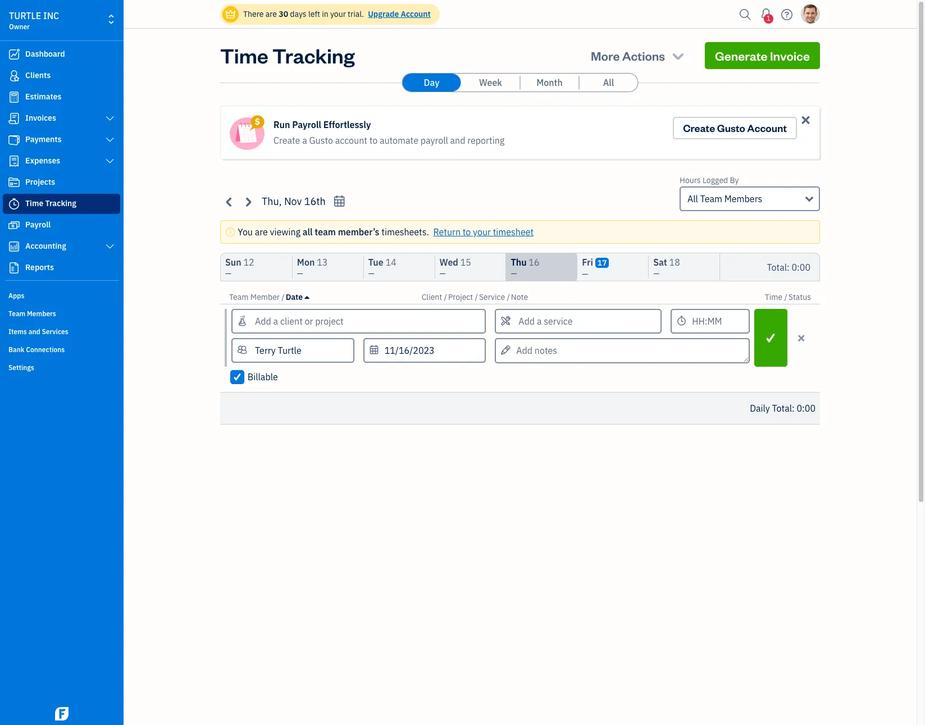 Task type: vqa. For each thing, say whether or not it's contained in the screenshot.
TURTLE INC 12794992386 Edit Business Information
no



Task type: describe. For each thing, give the bounding box(es) containing it.
are for you
[[255, 226, 268, 238]]

invoices
[[25, 113, 56, 123]]

5 / from the left
[[784, 292, 787, 302]]

sat 18 —
[[653, 257, 680, 279]]

account inside button
[[747, 121, 787, 134]]

members inside all team members dropdown button
[[724, 193, 762, 204]]

daily total : 0:00
[[750, 403, 816, 414]]

days
[[290, 9, 306, 19]]

project
[[448, 292, 473, 302]]

3 / from the left
[[475, 292, 478, 302]]

tue
[[368, 257, 383, 268]]

chevron large down image for expenses
[[105, 157, 115, 166]]

daily
[[750, 403, 770, 414]]

log time image
[[764, 332, 777, 343]]

date link
[[286, 292, 309, 302]]

apps
[[8, 292, 24, 300]]

mon 13 —
[[297, 257, 328, 279]]

items and services link
[[3, 323, 120, 340]]

1 vertical spatial 0:00
[[797, 403, 816, 414]]

chevron large down image for invoices
[[105, 114, 115, 123]]

you are viewing all team member's timesheets. return to your timesheet
[[238, 226, 534, 238]]

owner
[[9, 22, 30, 31]]

return to your timesheet button
[[433, 225, 534, 239]]

generate invoice button
[[705, 42, 820, 69]]

return
[[433, 226, 461, 238]]

date
[[286, 292, 303, 302]]

thu
[[511, 257, 527, 268]]

accounting
[[25, 241, 66, 251]]

team members
[[8, 309, 56, 318]]

team member /
[[229, 292, 285, 302]]

all for all
[[603, 77, 614, 88]]

1 horizontal spatial to
[[463, 226, 471, 238]]

turtle
[[9, 10, 41, 21]]

1 vertical spatial total
[[772, 403, 792, 414]]

— for thu
[[511, 268, 517, 279]]

expenses link
[[3, 151, 120, 171]]

check image
[[232, 371, 242, 383]]

all
[[303, 226, 313, 238]]

1 / from the left
[[282, 292, 285, 302]]

payroll
[[421, 135, 448, 146]]

1
[[767, 14, 771, 22]]

report image
[[7, 262, 21, 274]]

sun 12 —
[[225, 257, 254, 279]]

payments link
[[3, 130, 120, 150]]

run
[[274, 119, 290, 130]]

crown image
[[225, 8, 236, 20]]

12
[[243, 257, 254, 268]]

time link
[[765, 292, 784, 302]]

expenses
[[25, 156, 60, 166]]

freshbooks image
[[53, 707, 71, 721]]

cancel image
[[796, 331, 807, 345]]

mon
[[297, 257, 315, 268]]

chevron large down image for accounting
[[105, 242, 115, 251]]

17
[[597, 258, 607, 268]]

team for team member /
[[229, 292, 249, 302]]

note
[[511, 292, 528, 302]]

all team members button
[[680, 186, 820, 211]]

estimates link
[[3, 87, 120, 107]]

more
[[591, 48, 620, 63]]

generate
[[715, 48, 768, 63]]

sun
[[225, 257, 241, 268]]

settings
[[8, 363, 34, 372]]

invoice image
[[7, 113, 21, 124]]

billable
[[248, 371, 278, 383]]

reporting
[[467, 135, 504, 146]]

projects link
[[3, 172, 120, 193]]

main element
[[0, 0, 152, 725]]

apps link
[[3, 287, 120, 304]]

Add a client or project text field
[[233, 310, 485, 333]]

time inside main element
[[25, 198, 43, 208]]

payment image
[[7, 134, 21, 145]]

time tracking link
[[3, 194, 120, 214]]

services
[[42, 327, 68, 336]]

clients
[[25, 70, 51, 80]]

— for tue
[[368, 268, 374, 279]]

bank connections link
[[3, 341, 120, 358]]

Date in MM/DD/YYYY format text field
[[363, 338, 486, 363]]

4 / from the left
[[507, 292, 510, 302]]

sat
[[653, 257, 667, 268]]

week link
[[461, 74, 520, 92]]

— for sun
[[225, 268, 231, 279]]

16th
[[304, 195, 326, 208]]

thu,
[[262, 195, 282, 208]]

0 horizontal spatial your
[[330, 9, 346, 19]]

by
[[730, 175, 739, 185]]

invoices link
[[3, 108, 120, 129]]

fri 17 —
[[582, 257, 607, 279]]

money image
[[7, 220, 21, 231]]

project link
[[448, 292, 475, 302]]

a
[[302, 135, 307, 146]]

0 vertical spatial total
[[767, 261, 787, 273]]

info image
[[225, 225, 236, 239]]

status link
[[788, 292, 811, 302]]

generate invoice
[[715, 48, 810, 63]]

14
[[386, 257, 396, 268]]

chevrondown image
[[670, 48, 686, 63]]

more actions
[[591, 48, 665, 63]]

estimates
[[25, 92, 62, 102]]

create inside 'run payroll effortlessly create a gusto account to automate payroll and reporting'
[[274, 135, 300, 146]]

chart image
[[7, 241, 21, 252]]

— for fri
[[582, 269, 588, 279]]

accounting link
[[3, 236, 120, 257]]

30
[[279, 9, 288, 19]]

time tracking inside main element
[[25, 198, 76, 208]]



Task type: locate. For each thing, give the bounding box(es) containing it.
1 vertical spatial all
[[688, 193, 698, 204]]

/ left status
[[784, 292, 787, 302]]

service
[[479, 292, 505, 302]]

chevron large down image up reports link
[[105, 242, 115, 251]]

time left status
[[765, 292, 782, 302]]

gusto up by
[[717, 121, 745, 134]]

— inside mon 13 —
[[297, 268, 303, 279]]

reports
[[25, 262, 54, 272]]

: up time / status
[[787, 261, 790, 273]]

— down the fri
[[582, 269, 588, 279]]

items and services
[[8, 327, 68, 336]]

:
[[787, 261, 790, 273], [792, 403, 795, 414]]

all
[[603, 77, 614, 88], [688, 193, 698, 204]]

1 vertical spatial create
[[274, 135, 300, 146]]

1 horizontal spatial payroll
[[292, 119, 321, 130]]

2 vertical spatial chevron large down image
[[105, 242, 115, 251]]

all inside dropdown button
[[688, 193, 698, 204]]

members down by
[[724, 193, 762, 204]]

all down "hours"
[[688, 193, 698, 204]]

1 horizontal spatial time tracking
[[220, 42, 355, 69]]

0 vertical spatial gusto
[[717, 121, 745, 134]]

and right items
[[28, 327, 40, 336]]

1 horizontal spatial team
[[229, 292, 249, 302]]

0:00 up status link
[[792, 261, 811, 273]]

close image
[[799, 113, 812, 126]]

total right daily
[[772, 403, 792, 414]]

chevron large down image
[[105, 114, 115, 123], [105, 157, 115, 166], [105, 242, 115, 251]]

team left member
[[229, 292, 249, 302]]

— inside wed 15 —
[[440, 268, 446, 279]]

1 horizontal spatial members
[[724, 193, 762, 204]]

1 vertical spatial are
[[255, 226, 268, 238]]

member's
[[338, 226, 379, 238]]

— inside sat 18 —
[[653, 268, 659, 279]]

gusto inside 'run payroll effortlessly create a gusto account to automate payroll and reporting'
[[309, 135, 333, 146]]

members up items and services
[[27, 309, 56, 318]]

upgrade account link
[[366, 9, 431, 19]]

effortlessly
[[323, 119, 371, 130]]

0 horizontal spatial :
[[787, 261, 790, 273]]

Duration text field
[[671, 309, 750, 334]]

hours
[[680, 175, 701, 185]]

1 vertical spatial tracking
[[45, 198, 76, 208]]

bank connections
[[8, 345, 65, 354]]

0 horizontal spatial time tracking
[[25, 198, 76, 208]]

in
[[322, 9, 328, 19]]

time right timer image
[[25, 198, 43, 208]]

2 horizontal spatial time
[[765, 292, 782, 302]]

chevron large down image inside accounting link
[[105, 242, 115, 251]]

1 vertical spatial time tracking
[[25, 198, 76, 208]]

tracking down projects link
[[45, 198, 76, 208]]

1 vertical spatial members
[[27, 309, 56, 318]]

payments
[[25, 134, 62, 144]]

settings link
[[3, 359, 120, 376]]

1 vertical spatial :
[[792, 403, 795, 414]]

account
[[335, 135, 367, 146]]

gusto right a
[[309, 135, 333, 146]]

0 horizontal spatial time
[[25, 198, 43, 208]]

automate
[[380, 135, 418, 146]]

create down run
[[274, 135, 300, 146]]

0 vertical spatial to
[[369, 135, 378, 146]]

estimate image
[[7, 92, 21, 103]]

payroll inside 'run payroll effortlessly create a gusto account to automate payroll and reporting'
[[292, 119, 321, 130]]

day
[[424, 77, 439, 88]]

chevron large down image inside expenses link
[[105, 157, 115, 166]]

create gusto account
[[683, 121, 787, 134]]

— for sat
[[653, 268, 659, 279]]

timesheets.
[[382, 226, 429, 238]]

client image
[[7, 70, 21, 81]]

1 vertical spatial team
[[229, 292, 249, 302]]

1 horizontal spatial tracking
[[272, 42, 355, 69]]

to right return
[[463, 226, 471, 238]]

0 horizontal spatial and
[[28, 327, 40, 336]]

team for team members
[[8, 309, 25, 318]]

0 vertical spatial team
[[700, 193, 722, 204]]

team
[[315, 226, 336, 238]]

create inside button
[[683, 121, 715, 134]]

0 vertical spatial 0:00
[[792, 261, 811, 273]]

0 horizontal spatial team
[[8, 309, 25, 318]]

payroll up 'accounting' at top left
[[25, 220, 51, 230]]

your right in
[[330, 9, 346, 19]]

invoice
[[770, 48, 810, 63]]

payroll up a
[[292, 119, 321, 130]]

0 horizontal spatial all
[[603, 77, 614, 88]]

turtle inc owner
[[9, 10, 59, 31]]

Add a name text field
[[233, 339, 353, 362]]

connections
[[26, 345, 65, 354]]

trial.
[[348, 9, 364, 19]]

note link
[[511, 292, 528, 302]]

1 horizontal spatial and
[[450, 135, 465, 146]]

0 vertical spatial time tracking
[[220, 42, 355, 69]]

/ right the 'client'
[[444, 292, 447, 302]]

tracking
[[272, 42, 355, 69], [45, 198, 76, 208]]

items
[[8, 327, 27, 336]]

service link
[[479, 292, 507, 302]]

team members link
[[3, 305, 120, 322]]

3 chevron large down image from the top
[[105, 242, 115, 251]]

bank
[[8, 345, 24, 354]]

chevron large down image up chevron large down icon
[[105, 114, 115, 123]]

1 vertical spatial time
[[25, 198, 43, 208]]

gusto inside button
[[717, 121, 745, 134]]

1 vertical spatial chevron large down image
[[105, 157, 115, 166]]

chevron large down image down chevron large down icon
[[105, 157, 115, 166]]

and inside main element
[[28, 327, 40, 336]]

viewing
[[270, 226, 301, 238]]

/ left note link
[[507, 292, 510, 302]]

payroll inside main element
[[25, 220, 51, 230]]

2 horizontal spatial team
[[700, 193, 722, 204]]

more actions button
[[581, 42, 696, 69]]

all down more
[[603, 77, 614, 88]]

0 horizontal spatial members
[[27, 309, 56, 318]]

to inside 'run payroll effortlessly create a gusto account to automate payroll and reporting'
[[369, 135, 378, 146]]

15
[[460, 257, 471, 268]]

client / project / service / note
[[422, 292, 528, 302]]

2 vertical spatial team
[[8, 309, 25, 318]]

1 horizontal spatial gusto
[[717, 121, 745, 134]]

and inside 'run payroll effortlessly create a gusto account to automate payroll and reporting'
[[450, 135, 465, 146]]

logged
[[703, 175, 728, 185]]

chevron large down image
[[105, 135, 115, 144]]

timesheet
[[493, 226, 534, 238]]

/ left date
[[282, 292, 285, 302]]

member
[[250, 292, 280, 302]]

reports link
[[3, 258, 120, 278]]

hours logged by
[[680, 175, 739, 185]]

1 chevron large down image from the top
[[105, 114, 115, 123]]

0 vertical spatial members
[[724, 193, 762, 204]]

Add notes text field
[[495, 338, 750, 363]]

— inside thu 16 —
[[511, 268, 517, 279]]

2 / from the left
[[444, 292, 447, 302]]

are right the you
[[255, 226, 268, 238]]

your left the timesheet
[[473, 226, 491, 238]]

time tracking
[[220, 42, 355, 69], [25, 198, 76, 208]]

time tracking down projects link
[[25, 198, 76, 208]]

— down mon
[[297, 268, 303, 279]]

time down there
[[220, 42, 268, 69]]

week
[[479, 77, 502, 88]]

1 vertical spatial your
[[473, 226, 491, 238]]

tracking down left
[[272, 42, 355, 69]]

0 vertical spatial chevron large down image
[[105, 114, 115, 123]]

are left 30
[[266, 9, 277, 19]]

all for all team members
[[688, 193, 698, 204]]

Add a service text field
[[496, 310, 661, 333]]

0 vertical spatial time
[[220, 42, 268, 69]]

day link
[[402, 74, 461, 92]]

— down wed
[[440, 268, 446, 279]]

all link
[[579, 74, 638, 92]]

0 horizontal spatial tracking
[[45, 198, 76, 208]]

2 vertical spatial time
[[765, 292, 782, 302]]

: right daily
[[792, 403, 795, 414]]

0 vertical spatial account
[[401, 9, 431, 19]]

0 vertical spatial create
[[683, 121, 715, 134]]

tracking inside main element
[[45, 198, 76, 208]]

wed 15 —
[[440, 257, 471, 279]]

1 horizontal spatial account
[[747, 121, 787, 134]]

time / status
[[765, 292, 811, 302]]

go to help image
[[778, 6, 796, 23]]

1 horizontal spatial all
[[688, 193, 698, 204]]

0 horizontal spatial payroll
[[25, 220, 51, 230]]

dashboard link
[[3, 44, 120, 65]]

18
[[669, 257, 680, 268]]

team down apps
[[8, 309, 25, 318]]

1 horizontal spatial your
[[473, 226, 491, 238]]

0 vertical spatial payroll
[[292, 119, 321, 130]]

account
[[401, 9, 431, 19], [747, 121, 787, 134]]

payroll link
[[3, 215, 120, 235]]

0 vertical spatial your
[[330, 9, 346, 19]]

actions
[[622, 48, 665, 63]]

clients link
[[3, 66, 120, 86]]

1 button
[[757, 3, 775, 25]]

fri
[[582, 257, 593, 268]]

0 vertical spatial tracking
[[272, 42, 355, 69]]

expense image
[[7, 156, 21, 167]]

total : 0:00
[[767, 261, 811, 273]]

create up "hours"
[[683, 121, 715, 134]]

1 horizontal spatial time
[[220, 42, 268, 69]]

month
[[537, 77, 563, 88]]

tue 14 —
[[368, 257, 396, 279]]

team down the hours logged by
[[700, 193, 722, 204]]

nov
[[284, 195, 302, 208]]

dashboard
[[25, 49, 65, 59]]

are for there
[[266, 9, 277, 19]]

there
[[243, 9, 264, 19]]

0 horizontal spatial to
[[369, 135, 378, 146]]

1 vertical spatial account
[[747, 121, 787, 134]]

/
[[282, 292, 285, 302], [444, 292, 447, 302], [475, 292, 478, 302], [507, 292, 510, 302], [784, 292, 787, 302]]

0 horizontal spatial account
[[401, 9, 431, 19]]

all team members
[[688, 193, 762, 204]]

inc
[[43, 10, 59, 21]]

team
[[700, 193, 722, 204], [229, 292, 249, 302], [8, 309, 25, 318]]

1 vertical spatial and
[[28, 327, 40, 336]]

2 chevron large down image from the top
[[105, 157, 115, 166]]

1 vertical spatial payroll
[[25, 220, 51, 230]]

0:00 right daily
[[797, 403, 816, 414]]

create gusto account button
[[673, 117, 797, 139]]

— inside 'sun 12 —'
[[225, 268, 231, 279]]

0 vertical spatial all
[[603, 77, 614, 88]]

timer image
[[7, 198, 21, 210]]

month link
[[520, 74, 579, 92]]

1 vertical spatial to
[[463, 226, 471, 238]]

1 horizontal spatial :
[[792, 403, 795, 414]]

— down sat
[[653, 268, 659, 279]]

1 horizontal spatial create
[[683, 121, 715, 134]]

— down sun
[[225, 268, 231, 279]]

time tracking down 30
[[220, 42, 355, 69]]

payroll
[[292, 119, 321, 130], [25, 220, 51, 230]]

search image
[[736, 6, 754, 23]]

members inside team members link
[[27, 309, 56, 318]]

previous day image
[[223, 195, 236, 208]]

thu 16 —
[[511, 257, 540, 279]]

0 horizontal spatial create
[[274, 135, 300, 146]]

next day image
[[242, 195, 254, 208]]

— for wed
[[440, 268, 446, 279]]

— down the thu
[[511, 268, 517, 279]]

and right payroll
[[450, 135, 465, 146]]

13
[[317, 257, 328, 268]]

your
[[330, 9, 346, 19], [473, 226, 491, 238]]

0 vertical spatial :
[[787, 261, 790, 273]]

0 horizontal spatial gusto
[[309, 135, 333, 146]]

team inside main element
[[8, 309, 25, 318]]

— down 'tue'
[[368, 268, 374, 279]]

account left close image
[[747, 121, 787, 134]]

— inside fri 17 —
[[582, 269, 588, 279]]

you
[[238, 226, 253, 238]]

create
[[683, 121, 715, 134], [274, 135, 300, 146]]

choose a date image
[[333, 195, 346, 208]]

0 vertical spatial and
[[450, 135, 465, 146]]

thu, nov 16th
[[262, 195, 326, 208]]

to right account
[[369, 135, 378, 146]]

project image
[[7, 177, 21, 188]]

total up time link
[[767, 261, 787, 273]]

— for mon
[[297, 268, 303, 279]]

projects
[[25, 177, 55, 187]]

0 vertical spatial are
[[266, 9, 277, 19]]

dashboard image
[[7, 49, 21, 60]]

team inside dropdown button
[[700, 193, 722, 204]]

1 vertical spatial gusto
[[309, 135, 333, 146]]

account right 'upgrade'
[[401, 9, 431, 19]]

/ left service
[[475, 292, 478, 302]]

— inside tue 14 —
[[368, 268, 374, 279]]

caretup image
[[305, 293, 309, 302]]



